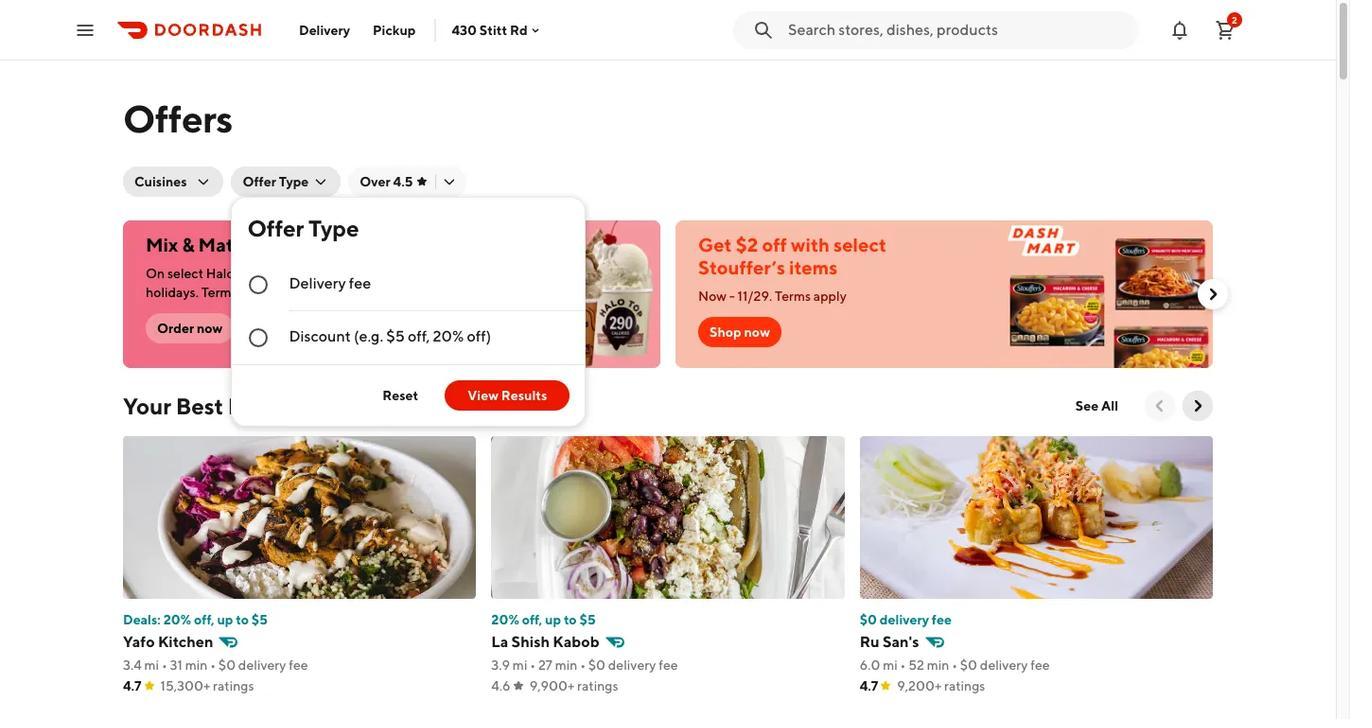 Task type: locate. For each thing, give the bounding box(es) containing it.
offer
[[243, 174, 276, 189], [247, 215, 304, 241]]

1 4.7 from the left
[[123, 678, 141, 693]]

2 4.7 from the left
[[860, 678, 878, 693]]

offer left 2, on the left of the page
[[247, 215, 304, 241]]

option group containing delivery fee
[[232, 258, 585, 364]]

1 horizontal spatial min
[[555, 658, 577, 673]]

select up holidays.
[[167, 266, 203, 281]]

ratings down 3.4 mi • 31 min • $0 delivery fee
[[213, 678, 254, 693]]

match
[[198, 234, 255, 255]]

delivery down 2, on the left of the page
[[289, 274, 346, 292]]

0 horizontal spatial mi
[[144, 658, 159, 673]]

0 horizontal spatial select
[[167, 266, 203, 281]]

0 vertical spatial type
[[279, 174, 309, 189]]

2 horizontal spatial off,
[[522, 612, 542, 627]]

min for kitchen
[[185, 658, 208, 673]]

2 up from the left
[[545, 612, 561, 627]]

min right 27
[[555, 658, 577, 673]]

3.9
[[491, 658, 510, 673]]

0 vertical spatial offer
[[243, 174, 276, 189]]

Delivery fee radio
[[232, 258, 585, 311]]

• up 9,900+ ratings
[[580, 658, 586, 673]]

delivery up 9,200+ ratings
[[980, 658, 1028, 673]]

terms down items
[[775, 289, 811, 304]]

$0 up 9,900+ ratings
[[588, 658, 606, 673]]

up up 3.4 mi • 31 min • $0 delivery fee
[[217, 612, 233, 627]]

cuisines
[[134, 174, 187, 189]]

1 horizontal spatial $5
[[386, 327, 405, 345]]

apply down the top
[[240, 285, 273, 300]]

1 horizontal spatial ratings
[[577, 678, 618, 693]]

1 horizontal spatial now
[[744, 325, 770, 340]]

1 horizontal spatial select
[[834, 234, 887, 255]]

type up 'power'
[[308, 215, 359, 241]]

0 horizontal spatial to
[[236, 612, 249, 627]]

2 horizontal spatial ratings
[[944, 678, 985, 693]]

terms down the halo in the top of the page
[[201, 285, 237, 300]]

up up the la shish kabob
[[545, 612, 561, 627]]

on select halo top pints to power through the holidays. terms apply
[[146, 266, 421, 300]]

now for off
[[744, 325, 770, 340]]

up
[[217, 612, 233, 627], [545, 612, 561, 627]]

4.7 for ru san's
[[860, 678, 878, 693]]

0 vertical spatial -
[[258, 234, 267, 255]]

halo
[[206, 266, 234, 281]]

9,900+ ratings
[[529, 678, 618, 693]]

apply
[[240, 285, 273, 300], [814, 289, 847, 304]]

to
[[294, 266, 307, 281], [236, 612, 249, 627], [564, 612, 577, 627]]

reset button
[[371, 380, 430, 411]]

items
[[789, 256, 838, 278]]

mi right '3.4'
[[144, 658, 159, 673]]

2 items, open order cart image
[[1214, 18, 1237, 41]]

terms inside on select halo top pints to power through the holidays. terms apply
[[201, 285, 237, 300]]

holidays.
[[146, 285, 199, 300]]

0 horizontal spatial off,
[[194, 612, 214, 627]]

• up 9,200+ ratings
[[952, 658, 957, 673]]

offer up mix & match - buy 2, save $4
[[243, 174, 276, 189]]

2 min from the left
[[555, 658, 577, 673]]

1 min from the left
[[185, 658, 208, 673]]

see all
[[1076, 398, 1118, 413]]

ratings for ru san's
[[944, 678, 985, 693]]

20% inside radio
[[433, 327, 464, 345]]

0 vertical spatial delivery
[[299, 22, 350, 37]]

offer type button
[[231, 167, 341, 197]]

mi for shish
[[513, 658, 527, 673]]

ratings down 6.0 mi • 52 min • $0 delivery fee
[[944, 678, 985, 693]]

kabob
[[553, 633, 599, 651]]

off, up shish
[[522, 612, 542, 627]]

1 • from the left
[[162, 658, 167, 673]]

deals
[[228, 393, 286, 419]]

off)
[[467, 327, 491, 345]]

yafo
[[123, 633, 155, 651]]

0 vertical spatial offer type
[[243, 174, 309, 189]]

1 vertical spatial select
[[167, 266, 203, 281]]

ratings
[[213, 678, 254, 693], [577, 678, 618, 693], [944, 678, 985, 693]]

shop now
[[710, 325, 770, 340]]

fee for yafo kitchen
[[289, 658, 308, 673]]

to right pints
[[294, 266, 307, 281]]

0 vertical spatial select
[[834, 234, 887, 255]]

4.7 down 6.0
[[860, 678, 878, 693]]

to inside on select halo top pints to power through the holidays. terms apply
[[294, 266, 307, 281]]

top
[[237, 266, 259, 281]]

$0 for yafo kitchen
[[218, 658, 236, 673]]

1 horizontal spatial mi
[[513, 658, 527, 673]]

2 mi from the left
[[513, 658, 527, 673]]

next button of carousel image
[[1188, 396, 1207, 415]]

3 min from the left
[[927, 658, 949, 673]]

- left buy
[[258, 234, 267, 255]]

430 stitt rd button
[[452, 22, 543, 37]]

delivery inside option
[[289, 274, 346, 292]]

apply down items
[[814, 289, 847, 304]]

$0 up 9,200+ ratings
[[960, 658, 977, 673]]

now
[[197, 321, 223, 336], [744, 325, 770, 340]]

ratings for la shish kabob
[[577, 678, 618, 693]]

3 mi from the left
[[883, 658, 898, 673]]

select
[[834, 234, 887, 255], [167, 266, 203, 281]]

off,
[[408, 327, 430, 345], [194, 612, 214, 627], [522, 612, 542, 627]]

0 horizontal spatial now
[[197, 321, 223, 336]]

1 horizontal spatial to
[[294, 266, 307, 281]]

mi for san's
[[883, 658, 898, 673]]

1 horizontal spatial 20%
[[433, 327, 464, 345]]

discount (e.g. $5 off, 20% off)
[[289, 327, 491, 345]]

430 stitt rd
[[452, 22, 528, 37]]

offer type inside button
[[243, 174, 309, 189]]

9,200+
[[897, 678, 942, 693]]

0 horizontal spatial -
[[258, 234, 267, 255]]

0 horizontal spatial ratings
[[213, 678, 254, 693]]

delivery for ru san's
[[980, 658, 1028, 673]]

$5 right (e.g.
[[386, 327, 405, 345]]

min right the "31" on the left of page
[[185, 658, 208, 673]]

$0 delivery fee
[[860, 612, 952, 627]]

1 vertical spatial offer
[[247, 215, 304, 241]]

20%
[[433, 327, 464, 345], [163, 612, 191, 627], [491, 612, 519, 627]]

1 vertical spatial -
[[729, 289, 735, 304]]

offers
[[123, 97, 233, 141]]

4.7 down '3.4'
[[123, 678, 141, 693]]

20% left off)
[[433, 327, 464, 345]]

notification bell image
[[1168, 18, 1191, 41]]

offer type
[[243, 174, 309, 189], [247, 215, 359, 241]]

0 horizontal spatial terms
[[201, 285, 237, 300]]

ru san's
[[860, 633, 919, 651]]

2 horizontal spatial mi
[[883, 658, 898, 673]]

0 horizontal spatial apply
[[240, 285, 273, 300]]

select right with at the right top
[[834, 234, 887, 255]]

• up 15,300+ ratings
[[210, 658, 216, 673]]

now right order
[[197, 321, 223, 336]]

view results button
[[445, 380, 570, 411]]

0 horizontal spatial 4.7
[[123, 678, 141, 693]]

on
[[146, 266, 165, 281]]

-
[[258, 234, 267, 255], [729, 289, 735, 304]]

off, up kitchen
[[194, 612, 214, 627]]

delivery fee
[[289, 274, 371, 292]]

20% up kitchen
[[163, 612, 191, 627]]

delivery up 15,300+ ratings
[[238, 658, 286, 673]]

6.0 mi • 52 min • $0 delivery fee
[[860, 658, 1050, 673]]

• left 52
[[900, 658, 906, 673]]

• left the "31" on the left of page
[[162, 658, 167, 673]]

option group
[[232, 258, 585, 364]]

1 vertical spatial type
[[308, 215, 359, 241]]

offer type up mix & match - buy 2, save $4
[[243, 174, 309, 189]]

terms
[[201, 285, 237, 300], [775, 289, 811, 304]]

1 horizontal spatial up
[[545, 612, 561, 627]]

$5 up 3.4 mi • 31 min • $0 delivery fee
[[252, 612, 268, 627]]

to up kabob
[[564, 612, 577, 627]]

min up 9,200+ ratings
[[927, 658, 949, 673]]

mi for kitchen
[[144, 658, 159, 673]]

1 mi from the left
[[144, 658, 159, 673]]

now - 11/29. terms apply
[[698, 289, 847, 304]]

•
[[162, 658, 167, 673], [210, 658, 216, 673], [530, 658, 536, 673], [580, 658, 586, 673], [900, 658, 906, 673], [952, 658, 957, 673]]

to up 3.4 mi • 31 min • $0 delivery fee
[[236, 612, 249, 627]]

shish
[[511, 633, 550, 651]]

1 ratings from the left
[[213, 678, 254, 693]]

ratings down 3.9 mi • 27 min • $0 delivery fee
[[577, 678, 618, 693]]

min
[[185, 658, 208, 673], [555, 658, 577, 673], [927, 658, 949, 673]]

31
[[170, 658, 183, 673]]

20% up la
[[491, 612, 519, 627]]

mi right 3.9
[[513, 658, 527, 673]]

previous button of carousel image
[[1150, 396, 1169, 415]]

delivery up 9,900+ ratings
[[608, 658, 656, 673]]

min for san's
[[927, 658, 949, 673]]

deals:
[[123, 612, 161, 627]]

- right now
[[729, 289, 735, 304]]

0 horizontal spatial min
[[185, 658, 208, 673]]

delivery for yafo kitchen
[[238, 658, 286, 673]]

$5
[[386, 327, 405, 345], [252, 612, 268, 627], [579, 612, 596, 627]]

1 horizontal spatial 4.7
[[860, 678, 878, 693]]

offer type down offer type button
[[247, 215, 359, 241]]

type
[[279, 174, 309, 189], [308, 215, 359, 241]]

type up buy
[[279, 174, 309, 189]]

0 horizontal spatial up
[[217, 612, 233, 627]]

see
[[1076, 398, 1099, 413]]

1 horizontal spatial off,
[[408, 327, 430, 345]]

$0 up 15,300+ ratings
[[218, 658, 236, 673]]

discount
[[289, 327, 351, 345]]

$0 for ru san's
[[960, 658, 977, 673]]

3 ratings from the left
[[944, 678, 985, 693]]

delivery left pickup button at the left of page
[[299, 22, 350, 37]]

delivery for delivery
[[299, 22, 350, 37]]

ratings for yafo kitchen
[[213, 678, 254, 693]]

off, right (e.g.
[[408, 327, 430, 345]]

• left 27
[[530, 658, 536, 673]]

order now button
[[146, 313, 234, 343]]

2,
[[309, 234, 325, 255]]

now right the shop
[[744, 325, 770, 340]]

1 vertical spatial delivery
[[289, 274, 346, 292]]

3.9 mi • 27 min • $0 delivery fee
[[491, 658, 678, 673]]

fee for ru san's
[[1030, 658, 1050, 673]]

2 ratings from the left
[[577, 678, 618, 693]]

delivery inside button
[[299, 22, 350, 37]]

4.6
[[491, 678, 511, 693]]

mi right 6.0
[[883, 658, 898, 673]]

open menu image
[[74, 18, 97, 41]]

shop now button
[[698, 317, 781, 347]]

$5 up kabob
[[579, 612, 596, 627]]

apply inside on select halo top pints to power through the holidays. terms apply
[[240, 285, 273, 300]]

52
[[908, 658, 924, 673]]

2 horizontal spatial min
[[927, 658, 949, 673]]



Task type: describe. For each thing, give the bounding box(es) containing it.
stitt
[[479, 22, 507, 37]]

your
[[123, 393, 171, 419]]

0 horizontal spatial $5
[[252, 612, 268, 627]]

view
[[468, 388, 499, 403]]

1 up from the left
[[217, 612, 233, 627]]

now for match
[[197, 321, 223, 336]]

4 • from the left
[[580, 658, 586, 673]]

$5 inside radio
[[386, 327, 405, 345]]

power
[[309, 266, 347, 281]]

6 • from the left
[[952, 658, 957, 673]]

Store search: begin typing to search for stores available on DoorDash text field
[[788, 19, 1127, 40]]

select inside on select halo top pints to power through the holidays. terms apply
[[167, 266, 203, 281]]

2 • from the left
[[210, 658, 216, 673]]

1 horizontal spatial -
[[729, 289, 735, 304]]

stouffer's
[[698, 256, 785, 278]]

order
[[157, 321, 194, 336]]

la
[[491, 633, 508, 651]]

9,900+
[[529, 678, 575, 693]]

best
[[176, 393, 223, 419]]

fee for la shish kabob
[[659, 658, 678, 673]]

over 4.5
[[360, 174, 413, 189]]

san's
[[883, 633, 919, 651]]

min for shish
[[555, 658, 577, 673]]

430
[[452, 22, 477, 37]]

1 horizontal spatial apply
[[814, 289, 847, 304]]

select inside the get $2 off with select stouffer's items
[[834, 234, 887, 255]]

get
[[698, 234, 732, 255]]

20% off, up to $5
[[491, 612, 596, 627]]

6.0
[[860, 658, 880, 673]]

with
[[791, 234, 830, 255]]

next button of carousel image
[[1203, 285, 1222, 304]]

3.4 mi • 31 min • $0 delivery fee
[[123, 658, 308, 673]]

delivery for la shish kabob
[[608, 658, 656, 673]]

yafo kitchen
[[123, 633, 213, 651]]

reset
[[383, 388, 418, 403]]

27
[[538, 658, 552, 673]]

3 • from the left
[[530, 658, 536, 673]]

2
[[1232, 14, 1237, 25]]

shop
[[710, 325, 741, 340]]

over
[[360, 174, 391, 189]]

4.5
[[393, 174, 413, 189]]

get $2 off with select stouffer's items
[[698, 234, 887, 278]]

now
[[698, 289, 726, 304]]

delivery up san's
[[880, 612, 929, 627]]

pickup
[[373, 22, 416, 37]]

$4
[[372, 234, 395, 255]]

off
[[762, 234, 787, 255]]

buy
[[270, 234, 305, 255]]

pints
[[262, 266, 292, 281]]

your best deals
[[123, 393, 286, 419]]

2 horizontal spatial $5
[[579, 612, 596, 627]]

4.7 for yafo kitchen
[[123, 678, 141, 693]]

la shish kabob
[[491, 633, 599, 651]]

2 horizontal spatial 20%
[[491, 612, 519, 627]]

view results
[[468, 388, 547, 403]]

your best deals link
[[123, 391, 286, 421]]

2 button
[[1206, 11, 1244, 49]]

0 horizontal spatial 20%
[[163, 612, 191, 627]]

ru
[[860, 633, 880, 651]]

over 4.5 button
[[348, 167, 467, 197]]

2 horizontal spatial to
[[564, 612, 577, 627]]

5 • from the left
[[900, 658, 906, 673]]

kitchen
[[158, 633, 213, 651]]

9,200+ ratings
[[897, 678, 985, 693]]

$0 for la shish kabob
[[588, 658, 606, 673]]

see all link
[[1064, 391, 1130, 421]]

1 horizontal spatial terms
[[775, 289, 811, 304]]

mix & match - buy 2, save $4
[[146, 234, 395, 255]]

15,300+ ratings
[[160, 678, 254, 693]]

all
[[1101, 398, 1118, 413]]

$2
[[736, 234, 758, 255]]

delivery for delivery fee
[[289, 274, 346, 292]]

pickup button
[[361, 15, 427, 45]]

cuisines button
[[123, 167, 224, 197]]

through
[[350, 266, 398, 281]]

delivery button
[[288, 15, 361, 45]]

type inside button
[[279, 174, 309, 189]]

mix
[[146, 234, 178, 255]]

results
[[501, 388, 547, 403]]

deals: 20% off, up to $5
[[123, 612, 268, 627]]

15,300+
[[160, 678, 210, 693]]

Discount (e.g. $5 off, 20% off) radio
[[232, 311, 585, 364]]

1 vertical spatial offer type
[[247, 215, 359, 241]]

off, inside radio
[[408, 327, 430, 345]]

3.4
[[123, 658, 142, 673]]

offer inside button
[[243, 174, 276, 189]]

the
[[401, 266, 421, 281]]

save
[[328, 234, 368, 255]]

order now
[[157, 321, 223, 336]]

11/29.
[[737, 289, 772, 304]]

$0 up ru
[[860, 612, 877, 627]]

rd
[[510, 22, 528, 37]]

fee inside delivery fee option
[[349, 274, 371, 292]]

(e.g.
[[354, 327, 383, 345]]

&
[[182, 234, 194, 255]]



Task type: vqa. For each thing, say whether or not it's contained in the screenshot.


